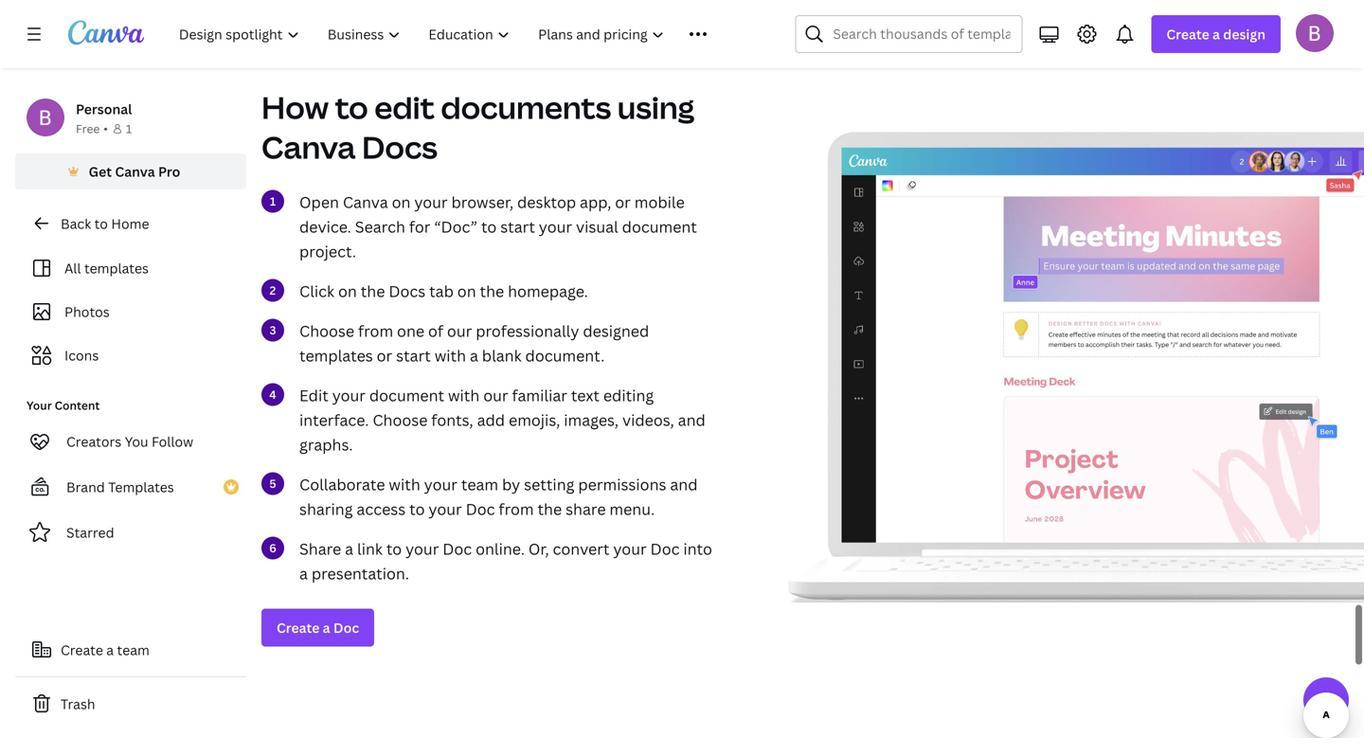 Task type: describe. For each thing, give the bounding box(es) containing it.
presentation.
[[312, 564, 409, 584]]

choose inside choose from one of our professionally designed templates or start with a blank document.
[[299, 321, 354, 341]]

create a doc
[[277, 619, 359, 637]]

design
[[1224, 25, 1266, 43]]

create a team button
[[15, 631, 246, 669]]

doc down presentation.
[[333, 619, 359, 637]]

by
[[502, 474, 520, 495]]

images,
[[564, 410, 619, 430]]

share
[[299, 539, 341, 559]]

back to home
[[61, 215, 149, 233]]

convert
[[553, 539, 610, 559]]

choose inside edit your document with our familiar text editing interface. choose fonts, add emojis, images, videos, and graphs.
[[373, 410, 428, 430]]

graphs.
[[299, 435, 353, 455]]

photos link
[[27, 294, 235, 330]]

templates inside choose from one of our professionally designed templates or start with a blank document.
[[299, 346, 373, 366]]

device.
[[299, 217, 351, 237]]

to inside how to edit documents using canva docs
[[335, 87, 368, 128]]

free •
[[76, 121, 108, 136]]

1 horizontal spatial the
[[480, 281, 504, 302]]

click on the docs tab on the homepage.
[[299, 281, 588, 302]]

starred
[[66, 524, 114, 542]]

your right link on the bottom of page
[[406, 539, 439, 559]]

mobile
[[635, 192, 685, 212]]

your right access
[[429, 499, 462, 519]]

app,
[[580, 192, 611, 212]]

browser,
[[451, 192, 514, 212]]

to inside share a link to your doc online. or, convert your doc into a presentation.
[[386, 539, 402, 559]]

trash
[[61, 695, 95, 713]]

start inside open canva on your browser, desktop app, or mobile device. search for "doc" to start your visual document project.
[[500, 217, 535, 237]]

creators you follow
[[66, 433, 193, 451]]

home
[[111, 215, 149, 233]]

editing
[[603, 385, 654, 406]]

create a design button
[[1152, 15, 1281, 53]]

project.
[[299, 241, 356, 262]]

and inside edit your document with our familiar text editing interface. choose fonts, add emojis, images, videos, and graphs.
[[678, 410, 706, 430]]

create for create a team
[[61, 641, 103, 659]]

a down 'share' in the left of the page
[[299, 564, 308, 584]]

link
[[357, 539, 383, 559]]

emojis,
[[509, 410, 560, 430]]

your up the for
[[414, 192, 448, 212]]

create a team
[[61, 641, 150, 659]]

with inside collaborate with your team by setting permissions and sharing access to your doc from the share menu.
[[389, 474, 420, 495]]

trash link
[[15, 685, 246, 723]]

open canva on your browser, desktop app, or mobile device. search for "doc" to start your visual document project.
[[299, 192, 697, 262]]

homepage.
[[508, 281, 588, 302]]

0 horizontal spatial the
[[361, 281, 385, 302]]

canva for get canva pro
[[115, 162, 155, 181]]

a for team
[[106, 641, 114, 659]]

a for design
[[1213, 25, 1220, 43]]

create a design
[[1167, 25, 1266, 43]]

share
[[566, 499, 606, 519]]

docs inside how to edit documents using canva docs
[[362, 127, 438, 168]]

your down fonts,
[[424, 474, 458, 495]]

blank
[[482, 346, 522, 366]]

your down menu.
[[613, 539, 647, 559]]

your down 'desktop'
[[539, 217, 572, 237]]

your inside edit your document with our familiar text editing interface. choose fonts, add emojis, images, videos, and graphs.
[[332, 385, 366, 406]]

free
[[76, 121, 100, 136]]

fonts,
[[431, 410, 473, 430]]

how
[[262, 87, 329, 128]]

pro
[[158, 162, 180, 181]]

bob builder image
[[1296, 14, 1334, 52]]

document inside edit your document with our familiar text editing interface. choose fonts, add emojis, images, videos, and graphs.
[[369, 385, 444, 406]]

you
[[125, 433, 148, 451]]

setting
[[524, 474, 575, 495]]

all templates
[[64, 259, 149, 277]]

team inside create a team button
[[117, 641, 150, 659]]

document inside open canva on your browser, desktop app, or mobile device. search for "doc" to start your visual document project.
[[622, 217, 697, 237]]

for
[[409, 217, 431, 237]]

into
[[684, 539, 712, 559]]

our for a
[[447, 321, 472, 341]]

document.
[[525, 346, 605, 366]]

your content
[[27, 397, 100, 413]]

templates
[[108, 478, 174, 496]]

access
[[357, 499, 406, 519]]

menu.
[[610, 499, 655, 519]]

the inside collaborate with your team by setting permissions and sharing access to your doc from the share menu.
[[538, 499, 562, 519]]

online.
[[476, 539, 525, 559]]



Task type: locate. For each thing, give the bounding box(es) containing it.
documents
[[441, 87, 611, 128]]

1 vertical spatial docs
[[389, 281, 426, 302]]

a inside button
[[106, 641, 114, 659]]

doc
[[466, 499, 495, 519], [443, 539, 472, 559], [651, 539, 680, 559], [333, 619, 359, 637]]

canva inside how to edit documents using canva docs
[[262, 127, 356, 168]]

choose from one of our professionally designed templates or start with a blank document.
[[299, 321, 649, 366]]

None search field
[[795, 15, 1023, 53]]

a for doc
[[323, 619, 330, 637]]

canva for open canva on your browser, desktop app, or mobile device. search for "doc" to start your visual document project.
[[343, 192, 388, 212]]

1 horizontal spatial choose
[[373, 410, 428, 430]]

1 horizontal spatial or
[[615, 192, 631, 212]]

your up interface.
[[332, 385, 366, 406]]

a left design
[[1213, 25, 1220, 43]]

with down 'of'
[[435, 346, 466, 366]]

0 vertical spatial team
[[461, 474, 498, 495]]

videos,
[[622, 410, 674, 430]]

templates right the all
[[84, 259, 149, 277]]

1 vertical spatial document
[[369, 385, 444, 406]]

familiar
[[512, 385, 567, 406]]

document
[[622, 217, 697, 237], [369, 385, 444, 406]]

top level navigation element
[[167, 15, 750, 53], [167, 15, 750, 53]]

open
[[299, 192, 339, 212]]

0 horizontal spatial create
[[61, 641, 103, 659]]

photos
[[64, 303, 110, 321]]

and
[[678, 410, 706, 430], [670, 474, 698, 495]]

team up 'trash' link
[[117, 641, 150, 659]]

doc left online.
[[443, 539, 472, 559]]

all
[[64, 259, 81, 277]]

choose left fonts,
[[373, 410, 428, 430]]

choose down click on the top left of the page
[[299, 321, 354, 341]]

sharing
[[299, 499, 353, 519]]

from
[[358, 321, 393, 341], [499, 499, 534, 519]]

canva inside the get canva pro button
[[115, 162, 155, 181]]

0 vertical spatial and
[[678, 410, 706, 430]]

the right the tab in the left top of the page
[[480, 281, 504, 302]]

1 horizontal spatial start
[[500, 217, 535, 237]]

brand
[[66, 478, 105, 496]]

a inside dropdown button
[[1213, 25, 1220, 43]]

the
[[361, 281, 385, 302], [480, 281, 504, 302], [538, 499, 562, 519]]

tab
[[429, 281, 454, 302]]

0 vertical spatial create
[[1167, 25, 1210, 43]]

0 horizontal spatial templates
[[84, 259, 149, 277]]

from down 'by' at the left bottom of page
[[499, 499, 534, 519]]

of
[[428, 321, 443, 341]]

edit
[[375, 87, 435, 128]]

to down browser,
[[481, 217, 497, 237]]

1 vertical spatial with
[[448, 385, 480, 406]]

our for add
[[483, 385, 508, 406]]

with up access
[[389, 474, 420, 495]]

1 horizontal spatial create
[[277, 619, 320, 637]]

our inside edit your document with our familiar text editing interface. choose fonts, add emojis, images, videos, and graphs.
[[483, 385, 508, 406]]

share a link to your doc online. or, convert your doc into a presentation.
[[299, 539, 712, 584]]

0 horizontal spatial our
[[447, 321, 472, 341]]

one
[[397, 321, 425, 341]]

to right access
[[409, 499, 425, 519]]

start down 'desktop'
[[500, 217, 535, 237]]

1
[[126, 121, 132, 136]]

2 vertical spatial create
[[61, 641, 103, 659]]

our inside choose from one of our professionally designed templates or start with a blank document.
[[447, 321, 472, 341]]

from inside collaborate with your team by setting permissions and sharing access to your doc from the share menu.
[[499, 499, 534, 519]]

our right 'of'
[[447, 321, 472, 341]]

Search search field
[[833, 16, 1010, 52]]

start down one on the left top
[[396, 346, 431, 366]]

1 vertical spatial from
[[499, 499, 534, 519]]

1 horizontal spatial templates
[[299, 346, 373, 366]]

1 vertical spatial choose
[[373, 410, 428, 430]]

all templates link
[[27, 250, 235, 286]]

1 horizontal spatial from
[[499, 499, 534, 519]]

"doc"
[[434, 217, 478, 237]]

the down setting
[[538, 499, 562, 519]]

or inside open canva on your browser, desktop app, or mobile device. search for "doc" to start your visual document project.
[[615, 192, 631, 212]]

1 vertical spatial and
[[670, 474, 698, 495]]

templates inside "link"
[[84, 259, 149, 277]]

canva inside open canva on your browser, desktop app, or mobile device. search for "doc" to start your visual document project.
[[343, 192, 388, 212]]

1 vertical spatial our
[[483, 385, 508, 406]]

docs left the tab in the left top of the page
[[389, 281, 426, 302]]

back to home link
[[15, 205, 246, 243]]

0 horizontal spatial start
[[396, 346, 431, 366]]

0 horizontal spatial document
[[369, 385, 444, 406]]

with
[[435, 346, 466, 366], [448, 385, 480, 406], [389, 474, 420, 495]]

templates up edit
[[299, 346, 373, 366]]

2 vertical spatial with
[[389, 474, 420, 495]]

a inside choose from one of our professionally designed templates or start with a blank document.
[[470, 346, 478, 366]]

to inside collaborate with your team by setting permissions and sharing access to your doc from the share menu.
[[409, 499, 425, 519]]

0 vertical spatial with
[[435, 346, 466, 366]]

how to edit documents using canva docs
[[262, 87, 695, 168]]

docs up search
[[362, 127, 438, 168]]

0 horizontal spatial on
[[338, 281, 357, 302]]

desktop
[[517, 192, 576, 212]]

1 horizontal spatial on
[[392, 192, 411, 212]]

edit your document with our familiar text editing interface. choose fonts, add emojis, images, videos, and graphs.
[[299, 385, 706, 455]]

a up 'trash' link
[[106, 641, 114, 659]]

using
[[618, 87, 695, 128]]

1 horizontal spatial our
[[483, 385, 508, 406]]

create inside dropdown button
[[1167, 25, 1210, 43]]

icons link
[[27, 337, 235, 373]]

doc inside collaborate with your team by setting permissions and sharing access to your doc from the share menu.
[[466, 499, 495, 519]]

choose
[[299, 321, 354, 341], [373, 410, 428, 430]]

0 vertical spatial from
[[358, 321, 393, 341]]

on up the for
[[392, 192, 411, 212]]

our up 'add'
[[483, 385, 508, 406]]

1 horizontal spatial document
[[622, 217, 697, 237]]

0 horizontal spatial choose
[[299, 321, 354, 341]]

1 horizontal spatial team
[[461, 474, 498, 495]]

icons
[[64, 346, 99, 364]]

from left one on the left top
[[358, 321, 393, 341]]

team inside collaborate with your team by setting permissions and sharing access to your doc from the share menu.
[[461, 474, 498, 495]]

the right click on the top left of the page
[[361, 281, 385, 302]]

create up trash
[[61, 641, 103, 659]]

follow
[[152, 433, 193, 451]]

team left 'by' at the left bottom of page
[[461, 474, 498, 495]]

permissions
[[578, 474, 667, 495]]

document up fonts,
[[369, 385, 444, 406]]

designed
[[583, 321, 649, 341]]

team
[[461, 474, 498, 495], [117, 641, 150, 659]]

and inside collaborate with your team by setting permissions and sharing access to your doc from the share menu.
[[670, 474, 698, 495]]

search
[[355, 217, 405, 237]]

create inside button
[[61, 641, 103, 659]]

1 vertical spatial or
[[377, 346, 392, 366]]

professionally
[[476, 321, 579, 341]]

to
[[335, 87, 368, 128], [94, 215, 108, 233], [481, 217, 497, 237], [409, 499, 425, 519], [386, 539, 402, 559]]

0 horizontal spatial team
[[117, 641, 150, 659]]

templates
[[84, 259, 149, 277], [299, 346, 373, 366]]

get canva pro
[[89, 162, 180, 181]]

or inside choose from one of our professionally designed templates or start with a blank document.
[[377, 346, 392, 366]]

create down 'share' in the left of the page
[[277, 619, 320, 637]]

on right click on the top left of the page
[[338, 281, 357, 302]]

with inside choose from one of our professionally designed templates or start with a blank document.
[[435, 346, 466, 366]]

and right the permissions
[[670, 474, 698, 495]]

text
[[571, 385, 600, 406]]

doc left "into"
[[651, 539, 680, 559]]

0 vertical spatial choose
[[299, 321, 354, 341]]

content
[[55, 397, 100, 413]]

edit
[[299, 385, 329, 406]]

2 horizontal spatial create
[[1167, 25, 1210, 43]]

a down presentation.
[[323, 619, 330, 637]]

•
[[104, 121, 108, 136]]

create for create a doc
[[277, 619, 320, 637]]

start inside choose from one of our professionally designed templates or start with a blank document.
[[396, 346, 431, 366]]

create a doc link
[[262, 609, 374, 647]]

on inside open canva on your browser, desktop app, or mobile device. search for "doc" to start your visual document project.
[[392, 192, 411, 212]]

doc up online.
[[466, 499, 495, 519]]

with up fonts,
[[448, 385, 480, 406]]

create left design
[[1167, 25, 1210, 43]]

brand templates
[[66, 478, 174, 496]]

collaborate
[[299, 474, 385, 495]]

visual
[[576, 217, 618, 237]]

get
[[89, 162, 112, 181]]

with inside edit your document with our familiar text editing interface. choose fonts, add emojis, images, videos, and graphs.
[[448, 385, 480, 406]]

1 vertical spatial start
[[396, 346, 431, 366]]

a for link
[[345, 539, 353, 559]]

your
[[27, 397, 52, 413]]

personal
[[76, 100, 132, 118]]

2 horizontal spatial on
[[457, 281, 476, 302]]

to left edit
[[335, 87, 368, 128]]

1 vertical spatial templates
[[299, 346, 373, 366]]

1 vertical spatial team
[[117, 641, 150, 659]]

add
[[477, 410, 505, 430]]

1 vertical spatial create
[[277, 619, 320, 637]]

canva
[[262, 127, 356, 168], [115, 162, 155, 181], [343, 192, 388, 212]]

click
[[299, 281, 335, 302]]

or
[[615, 192, 631, 212], [377, 346, 392, 366]]

and right videos,
[[678, 410, 706, 430]]

canva up open
[[262, 127, 356, 168]]

0 vertical spatial our
[[447, 321, 472, 341]]

creators
[[66, 433, 122, 451]]

on right the tab in the left top of the page
[[457, 281, 476, 302]]

to right 'back'
[[94, 215, 108, 233]]

how to edit documents using canva docs image
[[785, 132, 1364, 603]]

or,
[[529, 539, 549, 559]]

0 vertical spatial templates
[[84, 259, 149, 277]]

your
[[414, 192, 448, 212], [539, 217, 572, 237], [332, 385, 366, 406], [424, 474, 458, 495], [429, 499, 462, 519], [406, 539, 439, 559], [613, 539, 647, 559]]

collaborate with your team by setting permissions and sharing access to your doc from the share menu.
[[299, 474, 698, 519]]

to inside open canva on your browser, desktop app, or mobile device. search for "doc" to start your visual document project.
[[481, 217, 497, 237]]

a left link on the bottom of page
[[345, 539, 353, 559]]

create for create a design
[[1167, 25, 1210, 43]]

back
[[61, 215, 91, 233]]

on
[[392, 192, 411, 212], [338, 281, 357, 302], [457, 281, 476, 302]]

0 horizontal spatial from
[[358, 321, 393, 341]]

canva left pro
[[115, 162, 155, 181]]

to right link on the bottom of page
[[386, 539, 402, 559]]

interface.
[[299, 410, 369, 430]]

get canva pro button
[[15, 153, 246, 190]]

creators you follow link
[[15, 423, 246, 460]]

0 horizontal spatial or
[[377, 346, 392, 366]]

brand templates link
[[15, 468, 246, 506]]

starred link
[[15, 514, 246, 551]]

a left 'blank'
[[470, 346, 478, 366]]

0 vertical spatial document
[[622, 217, 697, 237]]

canva up search
[[343, 192, 388, 212]]

from inside choose from one of our professionally designed templates or start with a blank document.
[[358, 321, 393, 341]]

0 vertical spatial or
[[615, 192, 631, 212]]

2 horizontal spatial the
[[538, 499, 562, 519]]

0 vertical spatial docs
[[362, 127, 438, 168]]

document down "mobile" at the top
[[622, 217, 697, 237]]

0 vertical spatial start
[[500, 217, 535, 237]]



Task type: vqa. For each thing, say whether or not it's contained in the screenshot.
the bottom the Choose
yes



